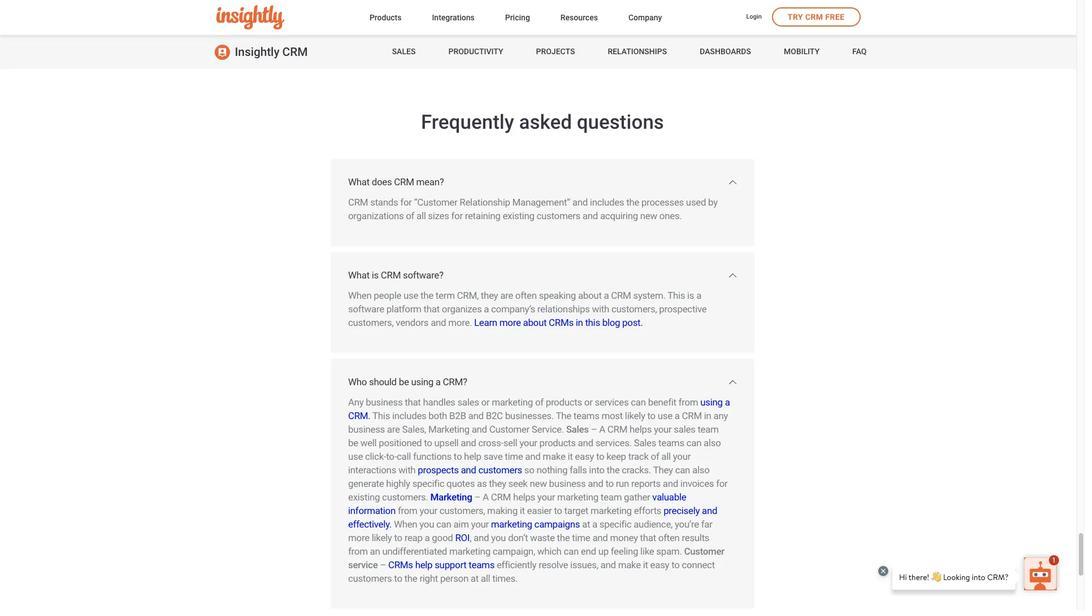 Task type: vqa. For each thing, say whether or not it's contained in the screenshot.
Francisco on the bottom left of page
no



Task type: describe. For each thing, give the bounding box(es) containing it.
system.
[[634, 290, 666, 302]]

can up good
[[437, 519, 452, 531]]

insightly
[[235, 45, 280, 59]]

functions
[[413, 451, 452, 463]]

as
[[477, 479, 487, 490]]

reports
[[632, 479, 661, 490]]

existing inside crm stands for "customer relationship management" and includes the processes used by organizations of all sizes for retaining existing customers and acquiring new ones.
[[503, 210, 535, 222]]

crm up people
[[381, 270, 401, 281]]

undifferentiated
[[383, 546, 447, 558]]

and up quotes
[[461, 465, 477, 476]]

time inside , and you don't waste the time and money that often results from an undifferentiated marketing campaign, which can end up feeling like spam.
[[572, 533, 591, 544]]

gather
[[624, 492, 651, 503]]

products inside – a crm helps your sales team be well positioned to upsell and cross-sell your products and services. sales teams can also use click-to-call functions to help save time and make it easy to keep track of all your interactions with
[[540, 438, 576, 449]]

crm.
[[348, 411, 371, 422]]

use inside this includes both b2b and b2c businesses. the teams most likely to use a crm in any business are sales, marketing and customer service.
[[658, 411, 673, 422]]

marketing up target
[[558, 492, 599, 503]]

1 vertical spatial a
[[483, 492, 489, 503]]

0 vertical spatial for
[[401, 197, 412, 208]]

that inside when people use the term crm, they are often speaking about a crm system. this is a software platform that organizes a company's relationships with customers, prospective customers, vendors and more.
[[424, 304, 440, 315]]

a up blog
[[604, 290, 609, 302]]

effectively.
[[348, 519, 392, 531]]

what for what is crm software?
[[348, 270, 370, 281]]

roi
[[455, 533, 470, 544]]

a right reap
[[425, 533, 430, 544]]

0 vertical spatial crms
[[549, 317, 574, 329]]

products
[[370, 13, 402, 22]]

audience,
[[634, 519, 673, 531]]

try crm free link
[[772, 7, 861, 27]]

the
[[556, 411, 572, 422]]

end
[[581, 546, 596, 558]]

0 horizontal spatial sales
[[458, 397, 479, 408]]

from your customers, making it easier to target marketing efforts
[[396, 506, 664, 517]]

marketing inside , and you don't waste the time and money that often results from an undifferentiated marketing campaign, which can end up feeling like spam.
[[450, 546, 491, 558]]

this includes both b2b and b2c businesses. the teams most likely to use a crm in any business are sales, marketing and customer service.
[[348, 411, 728, 436]]

the inside when people use the term crm, they are often speaking about a crm system. this is a software platform that organizes a company's relationships with customers, prospective customers, vendors and more.
[[421, 290, 434, 302]]

for inside 'so nothing falls into the cracks. they can also generate highly specific quotes as they seek new business and to run reports and invoices for existing customers.'
[[717, 479, 728, 490]]

using inside the using a crm.
[[701, 397, 723, 408]]

1 horizontal spatial more
[[500, 317, 521, 329]]

1 vertical spatial sales
[[566, 424, 589, 436]]

1 vertical spatial about
[[523, 317, 547, 329]]

productivity link
[[449, 35, 504, 69]]

time inside – a crm helps your sales team be well positioned to upsell and cross-sell your products and services. sales teams can also use click-to-call functions to help save time and make it easy to keep track of all your interactions with
[[505, 451, 523, 463]]

crm up making
[[491, 492, 511, 503]]

relationships link
[[608, 35, 667, 69]]

includes inside crm stands for "customer relationship management" and includes the processes used by organizations of all sizes for retaining existing customers and acquiring new ones.
[[590, 197, 625, 208]]

campaign,
[[493, 546, 535, 558]]

both
[[429, 411, 447, 422]]

1 vertical spatial customers
[[479, 465, 523, 476]]

aim
[[454, 519, 469, 531]]

also inside 'so nothing falls into the cracks. they can also generate highly specific quotes as they seek new business and to run reports and invoices for existing customers.'
[[693, 465, 710, 476]]

stands
[[371, 197, 398, 208]]

nothing
[[537, 465, 568, 476]]

to down upsell
[[454, 451, 462, 463]]

0 horizontal spatial team
[[601, 492, 622, 503]]

sales inside – a crm helps your sales team be well positioned to upsell and cross-sell your products and services. sales teams can also use click-to-call functions to help save time and make it easy to keep track of all your interactions with
[[674, 424, 696, 436]]

it inside – a crm helps your sales team be well positioned to upsell and cross-sell your products and services. sales teams can also use click-to-call functions to help save time and make it easy to keep track of all your interactions with
[[568, 451, 573, 463]]

sales,
[[402, 424, 426, 436]]

and inside when people use the term crm, they are often speaking about a crm system. this is a software platform that organizes a company's relationships with customers, prospective customers, vendors and more.
[[431, 317, 446, 329]]

most
[[602, 411, 623, 422]]

can left benefit on the bottom right
[[631, 397, 646, 408]]

track
[[629, 451, 649, 463]]

customers.
[[382, 492, 428, 503]]

they inside 'so nothing falls into the cracks. they can also generate highly specific quotes as they seek new business and to run reports and invoices for existing customers.'
[[489, 479, 507, 490]]

try crm free button
[[772, 7, 861, 27]]

a up learn
[[484, 304, 489, 315]]

0 vertical spatial in
[[576, 317, 583, 329]]

sizes
[[428, 210, 449, 222]]

1 vertical spatial that
[[405, 397, 421, 408]]

0 vertical spatial business
[[366, 397, 403, 408]]

precisely
[[664, 506, 700, 517]]

your up they
[[673, 451, 691, 463]]

generate
[[348, 479, 384, 490]]

business for this includes both b2b and b2c businesses. the teams most likely to use a crm in any business are sales, marketing and customer service.
[[348, 424, 385, 436]]

try
[[788, 12, 804, 21]]

what does crm mean?
[[348, 177, 444, 188]]

when for when people use the term crm, they are often speaking about a crm system. this is a software platform that organizes a company's relationships with customers, prospective customers, vendors and more.
[[348, 290, 372, 302]]

you inside , and you don't waste the time and money that often results from an undifferentiated marketing campaign, which can end up feeling like spam.
[[491, 533, 506, 544]]

services
[[595, 397, 629, 408]]

marketing link
[[431, 492, 472, 503]]

customer inside this includes both b2b and b2c businesses. the teams most likely to use a crm in any business are sales, marketing and customer service.
[[490, 424, 530, 436]]

prospects and customers
[[418, 465, 523, 476]]

b2c
[[486, 411, 503, 422]]

efficiently resolve issues, and make it easy to connect customers to the right person at all times.
[[348, 560, 715, 585]]

to inside at a specific audience, you're far more likely to reap a good
[[394, 533, 403, 544]]

crm right 'does'
[[394, 177, 414, 188]]

faq link
[[853, 35, 867, 69]]

0 horizontal spatial teams
[[469, 560, 495, 571]]

easy inside efficiently resolve issues, and make it easy to connect customers to the right person at all times.
[[651, 560, 670, 571]]

includes inside this includes both b2b and b2c businesses. the teams most likely to use a crm in any business are sales, marketing and customer service.
[[392, 411, 427, 422]]

vendors
[[396, 317, 429, 329]]

1 vertical spatial help
[[415, 560, 433, 571]]

about inside when people use the term crm, they are often speaking about a crm system. this is a software platform that organizes a company's relationships with customers, prospective customers, vendors and more.
[[578, 290, 602, 302]]

reap
[[405, 533, 423, 544]]

benefit
[[648, 397, 677, 408]]

crms help support teams link
[[388, 560, 495, 571]]

also inside – a crm helps your sales team be well positioned to upsell and cross-sell your products and services. sales teams can also use click-to-call functions to help save time and make it easy to keep track of all your interactions with
[[704, 438, 721, 449]]

the inside efficiently resolve issues, and make it easy to connect customers to the right person at all times.
[[405, 574, 418, 585]]

mean?
[[417, 177, 444, 188]]

easy inside – a crm helps your sales team be well positioned to upsell and cross-sell your products and services. sales teams can also use click-to-call functions to help save time and make it easy to keep track of all your interactions with
[[575, 451, 594, 463]]

interactions
[[348, 465, 396, 476]]

0 vertical spatial customers,
[[612, 304, 657, 315]]

marketing up "don't"
[[491, 519, 533, 531]]

and up so
[[525, 451, 541, 463]]

roi link
[[455, 533, 470, 544]]

1 vertical spatial marketing
[[431, 492, 472, 503]]

a left "crm?"
[[436, 377, 441, 388]]

b2b
[[450, 411, 466, 422]]

relationships
[[538, 304, 590, 315]]

,
[[470, 533, 472, 544]]

and right b2b
[[469, 411, 484, 422]]

this
[[585, 317, 600, 329]]

a up prospective
[[697, 290, 702, 302]]

any
[[714, 411, 728, 422]]

and left services.
[[578, 438, 594, 449]]

marketing – a crm helps your marketing team gather
[[431, 492, 653, 503]]

used
[[686, 197, 706, 208]]

and right management"
[[573, 197, 588, 208]]

can inside – a crm helps your sales team be well positioned to upsell and cross-sell your products and services. sales teams can also use click-to-call functions to help save time and make it easy to keep track of all your interactions with
[[687, 438, 702, 449]]

precisely and effectively.
[[348, 506, 718, 531]]

when for when you can aim your marketing campaigns
[[394, 519, 418, 531]]

into
[[589, 465, 605, 476]]

at inside at a specific audience, you're far more likely to reap a good
[[582, 519, 590, 531]]

1 vertical spatial crms
[[388, 560, 413, 571]]

a inside this includes both b2b and b2c businesses. the teams most likely to use a crm in any business are sales, marketing and customer service.
[[675, 411, 680, 422]]

a up end
[[593, 519, 598, 531]]

learn more about crms in this blog post. link
[[474, 317, 643, 329]]

crm inside button
[[806, 12, 824, 21]]

relationship
[[460, 197, 510, 208]]

connect
[[682, 560, 715, 571]]

marketing down gather on the bottom right
[[591, 506, 632, 517]]

from inside , and you don't waste the time and money that often results from an undifferentiated marketing campaign, which can end up feeling like spam.
[[348, 546, 368, 558]]

insightly logo image
[[216, 5, 284, 30]]

0 vertical spatial from
[[679, 397, 699, 408]]

crm inside when people use the term crm, they are often speaking about a crm system. this is a software platform that organizes a company's relationships with customers, prospective customers, vendors and more.
[[611, 290, 631, 302]]

1 vertical spatial –
[[475, 492, 481, 503]]

feeling
[[611, 546, 639, 558]]

and inside 'precisely and effectively.'
[[702, 506, 718, 517]]

faq
[[853, 47, 867, 56]]

to down spam.
[[672, 560, 680, 571]]

use inside – a crm helps your sales team be well positioned to upsell and cross-sell your products and services. sales teams can also use click-to-call functions to help save time and make it easy to keep track of all your interactions with
[[348, 451, 363, 463]]

you're
[[675, 519, 699, 531]]

frequently asked questions
[[421, 111, 664, 134]]

all inside efficiently resolve issues, and make it easy to connect customers to the right person at all times.
[[481, 574, 490, 585]]

service
[[348, 560, 378, 571]]

0 horizontal spatial it
[[520, 506, 525, 517]]

login link
[[747, 13, 762, 22]]

crm,
[[457, 290, 479, 302]]

campaigns
[[535, 519, 580, 531]]

a inside – a crm helps your sales team be well positioned to upsell and cross-sell your products and services. sales teams can also use click-to-call functions to help save time and make it easy to keep track of all your interactions with
[[600, 424, 606, 436]]

keep
[[607, 451, 626, 463]]

asked
[[519, 111, 572, 134]]

help inside – a crm helps your sales team be well positioned to upsell and cross-sell your products and services. sales teams can also use click-to-call functions to help save time and make it easy to keep track of all your interactions with
[[464, 451, 482, 463]]

at inside efficiently resolve issues, and make it easy to connect customers to the right person at all times.
[[471, 574, 479, 585]]

results
[[682, 533, 710, 544]]

projects
[[536, 47, 575, 56]]

save
[[484, 451, 503, 463]]

and up valuable at the bottom of page
[[663, 479, 679, 490]]

– for support
[[380, 560, 386, 571]]

precisely and effectively. link
[[348, 506, 718, 531]]

target
[[565, 506, 589, 517]]

make inside efficiently resolve issues, and make it easy to connect customers to the right person at all times.
[[618, 560, 641, 571]]

positioned
[[379, 438, 422, 449]]

crm inside – a crm helps your sales team be well positioned to upsell and cross-sell your products and services. sales teams can also use click-to-call functions to help save time and make it easy to keep track of all your interactions with
[[608, 424, 628, 436]]

quotes
[[447, 479, 475, 490]]

to left right
[[394, 574, 403, 585]]

your right sell
[[520, 438, 538, 449]]

people
[[374, 290, 402, 302]]

more.
[[449, 317, 472, 329]]

crm inside this includes both b2b and b2c businesses. the teams most likely to use a crm in any business are sales, marketing and customer service.
[[682, 411, 702, 422]]

1 horizontal spatial for
[[452, 210, 463, 222]]

0 vertical spatial sales
[[392, 47, 416, 56]]

0 horizontal spatial using
[[411, 377, 434, 388]]

and down into
[[588, 479, 604, 490]]

can inside 'so nothing falls into the cracks. they can also generate highly specific quotes as they seek new business and to run reports and invoices for existing customers.'
[[676, 465, 691, 476]]

1 vertical spatial customers,
[[348, 317, 394, 329]]



Task type: locate. For each thing, give the bounding box(es) containing it.
1 vertical spatial customer
[[684, 546, 725, 558]]

team down run
[[601, 492, 622, 503]]

0 horizontal spatial is
[[372, 270, 379, 281]]

0 vertical spatial it
[[568, 451, 573, 463]]

a down "most"
[[600, 424, 606, 436]]

includes up acquiring
[[590, 197, 625, 208]]

2 what from the top
[[348, 270, 370, 281]]

0 horizontal spatial with
[[399, 465, 416, 476]]

– inside – a crm helps your sales team be well positioned to upsell and cross-sell your products and services. sales teams can also use click-to-call functions to help save time and make it easy to keep track of all your interactions with
[[591, 424, 597, 436]]

crms
[[549, 317, 574, 329], [388, 560, 413, 571]]

use down well
[[348, 451, 363, 463]]

free
[[826, 12, 845, 21]]

helps
[[630, 424, 652, 436], [513, 492, 536, 503]]

2 vertical spatial for
[[717, 479, 728, 490]]

1 horizontal spatial sales
[[674, 424, 696, 436]]

prospects
[[418, 465, 459, 476]]

also down any
[[704, 438, 721, 449]]

crm stands for "customer relationship management" and includes the processes used by organizations of all sizes for retaining existing customers and acquiring new ones.
[[348, 197, 718, 222]]

like
[[641, 546, 655, 558]]

this right crm.
[[373, 411, 390, 422]]

crm right try
[[806, 12, 824, 21]]

1 horizontal spatial help
[[464, 451, 482, 463]]

of inside – a crm helps your sales team be well positioned to upsell and cross-sell your products and services. sales teams can also use click-to-call functions to help save time and make it easy to keep track of all your interactions with
[[651, 451, 660, 463]]

should
[[369, 377, 397, 388]]

1 vertical spatial use
[[658, 411, 673, 422]]

"customer
[[414, 197, 458, 208]]

the inside 'so nothing falls into the cracks. they can also generate highly specific quotes as they seek new business and to run reports and invoices for existing customers.'
[[607, 465, 620, 476]]

customer inside customer service
[[684, 546, 725, 558]]

2 vertical spatial from
[[348, 546, 368, 558]]

you down when you can aim your marketing campaigns in the bottom of the page
[[491, 533, 506, 544]]

sales down benefit on the bottom right
[[674, 424, 696, 436]]

in left the this
[[576, 317, 583, 329]]

1 horizontal spatial when
[[394, 519, 418, 531]]

this inside when people use the term crm, they are often speaking about a crm system. this is a software platform that organizes a company's relationships with customers, prospective customers, vendors and more.
[[668, 290, 685, 302]]

frequently
[[421, 111, 514, 134]]

to left reap
[[394, 533, 403, 544]]

use down benefit on the bottom right
[[658, 411, 673, 422]]

2 vertical spatial of
[[651, 451, 660, 463]]

likely up an
[[372, 533, 392, 544]]

software?
[[403, 270, 444, 281]]

what
[[348, 177, 370, 188], [348, 270, 370, 281]]

often up company's
[[516, 290, 537, 302]]

can right they
[[676, 465, 691, 476]]

1 vertical spatial sales
[[674, 424, 696, 436]]

crm left any
[[682, 411, 702, 422]]

crm inside crm stands for "customer relationship management" and includes the processes used by organizations of all sizes for retaining existing customers and acquiring new ones.
[[348, 197, 368, 208]]

management"
[[513, 197, 571, 208]]

1 vertical spatial of
[[535, 397, 544, 408]]

2 vertical spatial use
[[348, 451, 363, 463]]

1 vertical spatial business
[[348, 424, 385, 436]]

marketing
[[492, 397, 533, 408], [558, 492, 599, 503], [591, 506, 632, 517], [491, 519, 533, 531], [450, 546, 491, 558]]

is inside when people use the term crm, they are often speaking about a crm system. this is a software platform that organizes a company's relationships with customers, prospective customers, vendors and more.
[[688, 290, 695, 302]]

1 horizontal spatial customers,
[[440, 506, 485, 517]]

that down term
[[424, 304, 440, 315]]

or
[[482, 397, 490, 408], [585, 397, 593, 408]]

specific
[[413, 479, 445, 490], [600, 519, 632, 531]]

with inside – a crm helps your sales team be well positioned to upsell and cross-sell your products and services. sales teams can also use click-to-call functions to help save time and make it easy to keep track of all your interactions with
[[399, 465, 416, 476]]

customers down service
[[348, 574, 392, 585]]

0 horizontal spatial help
[[415, 560, 433, 571]]

likely inside this includes both b2b and b2c businesses. the teams most likely to use a crm in any business are sales, marketing and customer service.
[[625, 411, 646, 422]]

what left 'does'
[[348, 177, 370, 188]]

in inside this includes both b2b and b2c businesses. the teams most likely to use a crm in any business are sales, marketing and customer service.
[[705, 411, 712, 422]]

1 vertical spatial what
[[348, 270, 370, 281]]

and right upsell
[[461, 438, 476, 449]]

– up services.
[[591, 424, 597, 436]]

– a crm helps your sales team be well positioned to upsell and cross-sell your products and services. sales teams can also use click-to-call functions to help save time and make it easy to keep track of all your interactions with
[[348, 424, 721, 476]]

integrations link
[[432, 10, 475, 26]]

and down up
[[601, 560, 616, 571]]

cracks.
[[622, 465, 652, 476]]

0 vertical spatial products
[[546, 397, 582, 408]]

sales down products link
[[392, 47, 416, 56]]

– crms help support teams
[[378, 560, 495, 571]]

easy down spam.
[[651, 560, 670, 571]]

2 horizontal spatial customers,
[[612, 304, 657, 315]]

2 vertical spatial customers
[[348, 574, 392, 585]]

teams right 'the'
[[574, 411, 600, 422]]

1 horizontal spatial use
[[404, 290, 419, 302]]

questions
[[577, 111, 664, 134]]

0 vertical spatial is
[[372, 270, 379, 281]]

learn more about crms in this blog post.
[[474, 317, 643, 329]]

or up b2c at the bottom left of page
[[482, 397, 490, 408]]

1 horizontal spatial or
[[585, 397, 593, 408]]

1 what from the top
[[348, 177, 370, 188]]

your down 'marketing' link
[[420, 506, 438, 517]]

customers down management"
[[537, 210, 581, 222]]

customer up "connect"
[[684, 546, 725, 558]]

0 horizontal spatial customers
[[348, 574, 392, 585]]

for right invoices
[[717, 479, 728, 490]]

they inside when people use the term crm, they are often speaking about a crm system. this is a software platform that organizes a company's relationships with customers, prospective customers, vendors and more.
[[481, 290, 498, 302]]

team down any
[[698, 424, 719, 436]]

at right person at the left bottom of page
[[471, 574, 479, 585]]

1 vertical spatial time
[[572, 533, 591, 544]]

1 horizontal spatial make
[[618, 560, 641, 571]]

good
[[432, 533, 453, 544]]

0 horizontal spatial from
[[348, 546, 368, 558]]

what is crm software?
[[348, 270, 444, 281]]

help up "prospects and customers" link
[[464, 451, 482, 463]]

customers, up aim
[[440, 506, 485, 517]]

often
[[516, 290, 537, 302], [659, 533, 680, 544]]

1 horizontal spatial this
[[668, 290, 685, 302]]

prospects and customers link
[[418, 465, 523, 476]]

products
[[546, 397, 582, 408], [540, 438, 576, 449]]

when inside when people use the term crm, they are often speaking about a crm system. this is a software platform that organizes a company's relationships with customers, prospective customers, vendors and more.
[[348, 290, 372, 302]]

0 vertical spatial you
[[420, 519, 434, 531]]

helps inside – a crm helps your sales team be well positioned to upsell and cross-sell your products and services. sales teams can also use click-to-call functions to help save time and make it easy to keep track of all your interactions with
[[630, 424, 652, 436]]

1 vertical spatial at
[[471, 574, 479, 585]]

customers inside crm stands for "customer relationship management" and includes the processes used by organizations of all sizes for retaining existing customers and acquiring new ones.
[[537, 210, 581, 222]]

0 vertical spatial likely
[[625, 411, 646, 422]]

0 horizontal spatial often
[[516, 290, 537, 302]]

to
[[648, 411, 656, 422], [424, 438, 432, 449], [454, 451, 462, 463], [597, 451, 605, 463], [606, 479, 614, 490], [554, 506, 563, 517], [394, 533, 403, 544], [672, 560, 680, 571], [394, 574, 403, 585]]

run
[[616, 479, 629, 490]]

1 vertical spatial likely
[[372, 533, 392, 544]]

the inside crm stands for "customer relationship management" and includes the processes used by organizations of all sizes for retaining existing customers and acquiring new ones.
[[627, 197, 640, 208]]

2 vertical spatial customers,
[[440, 506, 485, 517]]

spam.
[[657, 546, 682, 558]]

and left more.
[[431, 317, 446, 329]]

with up the this
[[592, 304, 610, 315]]

does
[[372, 177, 392, 188]]

this up prospective
[[668, 290, 685, 302]]

organizations
[[348, 210, 404, 222]]

0 horizontal spatial all
[[417, 210, 426, 222]]

0 vertical spatial –
[[591, 424, 597, 436]]

helps up from your customers, making it easier to target marketing efforts
[[513, 492, 536, 503]]

the
[[627, 197, 640, 208], [421, 290, 434, 302], [607, 465, 620, 476], [557, 533, 570, 544], [405, 574, 418, 585]]

a inside the using a crm.
[[725, 397, 730, 408]]

for
[[401, 197, 412, 208], [452, 210, 463, 222], [717, 479, 728, 490]]

0 vertical spatial be
[[399, 377, 409, 388]]

existing down management"
[[503, 210, 535, 222]]

they
[[654, 465, 673, 476]]

the inside , and you don't waste the time and money that often results from an undifferentiated marketing campaign, which can end up feeling like spam.
[[557, 533, 570, 544]]

highly
[[386, 479, 410, 490]]

information
[[348, 506, 396, 517]]

often up spam.
[[659, 533, 680, 544]]

login
[[747, 13, 762, 21]]

to inside 'so nothing falls into the cracks. they can also generate highly specific quotes as they seek new business and to run reports and invoices for existing customers.'
[[606, 479, 614, 490]]

0 horizontal spatial in
[[576, 317, 583, 329]]

marketing inside this includes both b2b and b2c businesses. the teams most likely to use a crm in any business are sales, marketing and customer service.
[[429, 424, 470, 436]]

specific down "prospects"
[[413, 479, 445, 490]]

handles
[[423, 397, 456, 408]]

efficiently
[[497, 560, 537, 571]]

to up into
[[597, 451, 605, 463]]

crm down the insightly logo link
[[283, 45, 308, 59]]

valuable
[[653, 492, 687, 503]]

teams up the "times."
[[469, 560, 495, 571]]

is
[[372, 270, 379, 281], [688, 290, 695, 302]]

0 horizontal spatial be
[[348, 438, 358, 449]]

and right ,
[[474, 533, 489, 544]]

seek
[[509, 479, 528, 490]]

that up like
[[640, 533, 656, 544]]

can
[[631, 397, 646, 408], [687, 438, 702, 449], [676, 465, 691, 476], [437, 519, 452, 531], [564, 546, 579, 558]]

are up company's
[[501, 290, 513, 302]]

is up people
[[372, 270, 379, 281]]

issues,
[[571, 560, 599, 571]]

1 vertical spatial be
[[348, 438, 358, 449]]

and
[[573, 197, 588, 208], [583, 210, 598, 222], [431, 317, 446, 329], [469, 411, 484, 422], [472, 424, 487, 436], [461, 438, 476, 449], [578, 438, 594, 449], [525, 451, 541, 463], [461, 465, 477, 476], [588, 479, 604, 490], [663, 479, 679, 490], [702, 506, 718, 517], [474, 533, 489, 544], [593, 533, 608, 544], [601, 560, 616, 571]]

easy up falls
[[575, 451, 594, 463]]

0 horizontal spatial –
[[380, 560, 386, 571]]

0 horizontal spatial existing
[[348, 492, 380, 503]]

1 horizontal spatial teams
[[574, 411, 600, 422]]

productivity
[[449, 47, 504, 56]]

are inside when people use the term crm, they are often speaking about a crm system. this is a software platform that organizes a company's relationships with customers, prospective customers, vendors and more.
[[501, 290, 513, 302]]

this inside this includes both b2b and b2c businesses. the teams most likely to use a crm in any business are sales, marketing and customer service.
[[373, 411, 390, 422]]

what for what does crm mean?
[[348, 177, 370, 188]]

mobility link
[[784, 35, 820, 69]]

–
[[591, 424, 597, 436], [475, 492, 481, 503], [380, 560, 386, 571]]

also up invoices
[[693, 465, 710, 476]]

use inside when people use the term crm, they are often speaking about a crm system. this is a software platform that organizes a company's relationships with customers, prospective customers, vendors and more.
[[404, 290, 419, 302]]

are inside this includes both b2b and b2c businesses. the teams most likely to use a crm in any business are sales, marketing and customer service.
[[387, 424, 400, 436]]

all left the "times."
[[481, 574, 490, 585]]

and up up
[[593, 533, 608, 544]]

and inside efficiently resolve issues, and make it easy to connect customers to the right person at all times.
[[601, 560, 616, 571]]

2 horizontal spatial sales
[[634, 438, 657, 449]]

blog
[[603, 317, 620, 329]]

1 vertical spatial helps
[[513, 492, 536, 503]]

0 vertical spatial are
[[501, 290, 513, 302]]

time
[[505, 451, 523, 463], [572, 533, 591, 544]]

1 vertical spatial also
[[693, 465, 710, 476]]

a up any
[[725, 397, 730, 408]]

sales
[[458, 397, 479, 408], [674, 424, 696, 436]]

1 vertical spatial are
[[387, 424, 400, 436]]

all up they
[[662, 451, 671, 463]]

business inside this includes both b2b and b2c businesses. the teams most likely to use a crm in any business are sales, marketing and customer service.
[[348, 424, 385, 436]]

and left acquiring
[[583, 210, 598, 222]]

marketing up upsell
[[429, 424, 470, 436]]

valuable information
[[348, 492, 687, 517]]

often inside when people use the term crm, they are often speaking about a crm system. this is a software platform that organizes a company's relationships with customers, prospective customers, vendors and more.
[[516, 290, 537, 302]]

processes
[[642, 197, 684, 208]]

0 horizontal spatial that
[[405, 397, 421, 408]]

0 horizontal spatial about
[[523, 317, 547, 329]]

all inside – a crm helps your sales team be well positioned to upsell and cross-sell your products and services. sales teams can also use click-to-call functions to help save time and make it easy to keep track of all your interactions with
[[662, 451, 671, 463]]

1 horizontal spatial easy
[[651, 560, 670, 571]]

post.
[[623, 317, 643, 329]]

all left sizes
[[417, 210, 426, 222]]

1 horizontal spatial often
[[659, 533, 680, 544]]

1 horizontal spatial likely
[[625, 411, 646, 422]]

2 horizontal spatial –
[[591, 424, 597, 436]]

they right crm,
[[481, 290, 498, 302]]

0 horizontal spatial are
[[387, 424, 400, 436]]

2 vertical spatial sales
[[634, 438, 657, 449]]

a down benefit on the bottom right
[[675, 411, 680, 422]]

likely right "most"
[[625, 411, 646, 422]]

company's
[[491, 304, 536, 315]]

all inside crm stands for "customer relationship management" and includes the processes used by organizations of all sizes for retaining existing customers and acquiring new ones.
[[417, 210, 426, 222]]

the left term
[[421, 290, 434, 302]]

1 horizontal spatial you
[[491, 533, 506, 544]]

can up invoices
[[687, 438, 702, 449]]

0 horizontal spatial use
[[348, 451, 363, 463]]

1 horizontal spatial all
[[481, 574, 490, 585]]

it inside efficiently resolve issues, and make it easy to connect customers to the right person at all times.
[[643, 560, 648, 571]]

existing down generate
[[348, 492, 380, 503]]

specific inside at a specific audience, you're far more likely to reap a good
[[600, 519, 632, 531]]

teams inside this includes both b2b and b2c businesses. the teams most likely to use a crm in any business are sales, marketing and customer service.
[[574, 411, 600, 422]]

crm?
[[443, 377, 467, 388]]

easier
[[527, 506, 552, 517]]

0 vertical spatial when
[[348, 290, 372, 302]]

1 horizontal spatial at
[[582, 519, 590, 531]]

includes
[[590, 197, 625, 208], [392, 411, 427, 422]]

of inside crm stands for "customer relationship management" and includes the processes used by organizations of all sizes for retaining existing customers and acquiring new ones.
[[406, 210, 415, 222]]

1 horizontal spatial is
[[688, 290, 695, 302]]

specific up 'money'
[[600, 519, 632, 531]]

be inside – a crm helps your sales team be well positioned to upsell and cross-sell your products and services. sales teams can also use click-to-call functions to help save time and make it easy to keep track of all your interactions with
[[348, 438, 358, 449]]

of left sizes
[[406, 210, 415, 222]]

crm
[[806, 12, 824, 21], [283, 45, 308, 59], [394, 177, 414, 188], [348, 197, 368, 208], [381, 270, 401, 281], [611, 290, 631, 302], [682, 411, 702, 422], [608, 424, 628, 436], [491, 492, 511, 503]]

customers
[[537, 210, 581, 222], [479, 465, 523, 476], [348, 574, 392, 585]]

existing inside 'so nothing falls into the cracks. they can also generate highly specific quotes as they seek new business and to run reports and invoices for existing customers.'
[[348, 492, 380, 503]]

that inside , and you don't waste the time and money that often results from an undifferentiated marketing campaign, which can end up feeling like spam.
[[640, 533, 656, 544]]

your up easier
[[538, 492, 555, 503]]

crm up organizations
[[348, 197, 368, 208]]

2 horizontal spatial that
[[640, 533, 656, 544]]

0 horizontal spatial more
[[348, 533, 370, 544]]

0 vertical spatial customer
[[490, 424, 530, 436]]

the down keep
[[607, 465, 620, 476]]

1 horizontal spatial sales
[[566, 424, 589, 436]]

businesses.
[[505, 411, 554, 422]]

about up the this
[[578, 290, 602, 302]]

0 vertical spatial this
[[668, 290, 685, 302]]

1 horizontal spatial –
[[475, 492, 481, 503]]

dashboards
[[700, 47, 751, 56]]

1 vertical spatial is
[[688, 290, 695, 302]]

0 vertical spatial also
[[704, 438, 721, 449]]

business for so nothing falls into the cracks. they can also generate highly specific quotes as they seek new business and to run reports and invoices for existing customers.
[[549, 479, 586, 490]]

new inside crm stands for "customer relationship management" and includes the processes used by organizations of all sizes for retaining existing customers and acquiring new ones.
[[641, 210, 658, 222]]

resources link
[[561, 10, 598, 26]]

customers inside efficiently resolve issues, and make it easy to connect customers to the right person at all times.
[[348, 574, 392, 585]]

learn
[[474, 317, 498, 329]]

0 vertical spatial about
[[578, 290, 602, 302]]

– down the as
[[475, 492, 481, 503]]

0 vertical spatial what
[[348, 177, 370, 188]]

– for helps
[[591, 424, 597, 436]]

often inside , and you don't waste the time and money that often results from an undifferentiated marketing campaign, which can end up feeling like spam.
[[659, 533, 680, 544]]

1 vertical spatial make
[[618, 560, 641, 571]]

or left services at the bottom right
[[585, 397, 593, 408]]

likely inside at a specific audience, you're far more likely to reap a good
[[372, 533, 392, 544]]

when people use the term crm, they are often speaking about a crm system. this is a software platform that organizes a company's relationships with customers, prospective customers, vendors and more.
[[348, 290, 707, 329]]

specific inside 'so nothing falls into the cracks. they can also generate highly specific quotes as they seek new business and to run reports and invoices for existing customers.'
[[413, 479, 445, 490]]

1 horizontal spatial a
[[600, 424, 606, 436]]

company
[[629, 13, 662, 22]]

make
[[543, 451, 566, 463], [618, 560, 641, 571]]

2 vertical spatial teams
[[469, 560, 495, 571]]

to up campaigns
[[554, 506, 563, 517]]

1 horizontal spatial specific
[[600, 519, 632, 531]]

crms down relationships
[[549, 317, 574, 329]]

sales down 'the'
[[566, 424, 589, 436]]

can left end
[[564, 546, 579, 558]]

teams inside – a crm helps your sales team be well positioned to upsell and cross-sell your products and services. sales teams can also use click-to-call functions to help save time and make it easy to keep track of all your interactions with
[[659, 438, 685, 449]]

at a specific audience, you're far more likely to reap a good
[[348, 519, 713, 544]]

2 horizontal spatial use
[[658, 411, 673, 422]]

1 or from the left
[[482, 397, 490, 408]]

with down 'call' on the left bottom
[[399, 465, 416, 476]]

1 vertical spatial from
[[398, 506, 418, 517]]

make inside – a crm helps your sales team be well positioned to upsell and cross-sell your products and services. sales teams can also use click-to-call functions to help save time and make it easy to keep track of all your interactions with
[[543, 451, 566, 463]]

0 horizontal spatial this
[[373, 411, 390, 422]]

software
[[348, 304, 384, 315]]

0 vertical spatial specific
[[413, 479, 445, 490]]

and up far
[[702, 506, 718, 517]]

customer up sell
[[490, 424, 530, 436]]

about
[[578, 290, 602, 302], [523, 317, 547, 329]]

for right stands
[[401, 197, 412, 208]]

1 horizontal spatial customer
[[684, 546, 725, 558]]

your up ,
[[471, 519, 489, 531]]

marketing
[[429, 424, 470, 436], [431, 492, 472, 503]]

0 vertical spatial a
[[600, 424, 606, 436]]

so
[[525, 465, 535, 476]]

more inside at a specific audience, you're far more likely to reap a good
[[348, 533, 370, 544]]

and up cross-
[[472, 424, 487, 436]]

1 vertical spatial includes
[[392, 411, 427, 422]]

1 horizontal spatial crms
[[549, 317, 574, 329]]

customer service
[[348, 546, 725, 571]]

mobility
[[784, 47, 820, 56]]

efforts
[[634, 506, 662, 517]]

1 vertical spatial easy
[[651, 560, 670, 571]]

sales inside – a crm helps your sales team be well positioned to upsell and cross-sell your products and services. sales teams can also use click-to-call functions to help save time and make it easy to keep track of all your interactions with
[[634, 438, 657, 449]]

business inside 'so nothing falls into the cracks. they can also generate highly specific quotes as they seek new business and to run reports and invoices for existing customers.'
[[549, 479, 586, 490]]

crms down undifferentiated
[[388, 560, 413, 571]]

is up prospective
[[688, 290, 695, 302]]

from up service
[[348, 546, 368, 558]]

from right benefit on the bottom right
[[679, 397, 699, 408]]

upsell
[[435, 438, 459, 449]]

to inside this includes both b2b and b2c businesses. the teams most likely to use a crm in any business are sales, marketing and customer service.
[[648, 411, 656, 422]]

can inside , and you don't waste the time and money that often results from an undifferentiated marketing campaign, which can end up feeling like spam.
[[564, 546, 579, 558]]

1 horizontal spatial customers
[[479, 465, 523, 476]]

your down benefit on the bottom right
[[654, 424, 672, 436]]

products down the "service."
[[540, 438, 576, 449]]

right
[[420, 574, 438, 585]]

2 horizontal spatial customers
[[537, 210, 581, 222]]

to up functions
[[424, 438, 432, 449]]

0 vertical spatial at
[[582, 519, 590, 531]]

marketing up businesses.
[[492, 397, 533, 408]]

retaining
[[465, 210, 501, 222]]

help up right
[[415, 560, 433, 571]]

at
[[582, 519, 590, 531], [471, 574, 479, 585]]

0 horizontal spatial customer
[[490, 424, 530, 436]]

new inside 'so nothing falls into the cracks. they can also generate highly specific quotes as they seek new business and to run reports and invoices for existing customers.'
[[530, 479, 547, 490]]

about down company's
[[523, 317, 547, 329]]

with inside when people use the term crm, they are often speaking about a crm system. this is a software platform that organizes a company's relationships with customers, prospective customers, vendors and more.
[[592, 304, 610, 315]]

prospective
[[660, 304, 707, 315]]

0 horizontal spatial you
[[420, 519, 434, 531]]

team inside – a crm helps your sales team be well positioned to upsell and cross-sell your products and services. sales teams can also use click-to-call functions to help save time and make it easy to keep track of all your interactions with
[[698, 424, 719, 436]]

2 or from the left
[[585, 397, 593, 408]]



